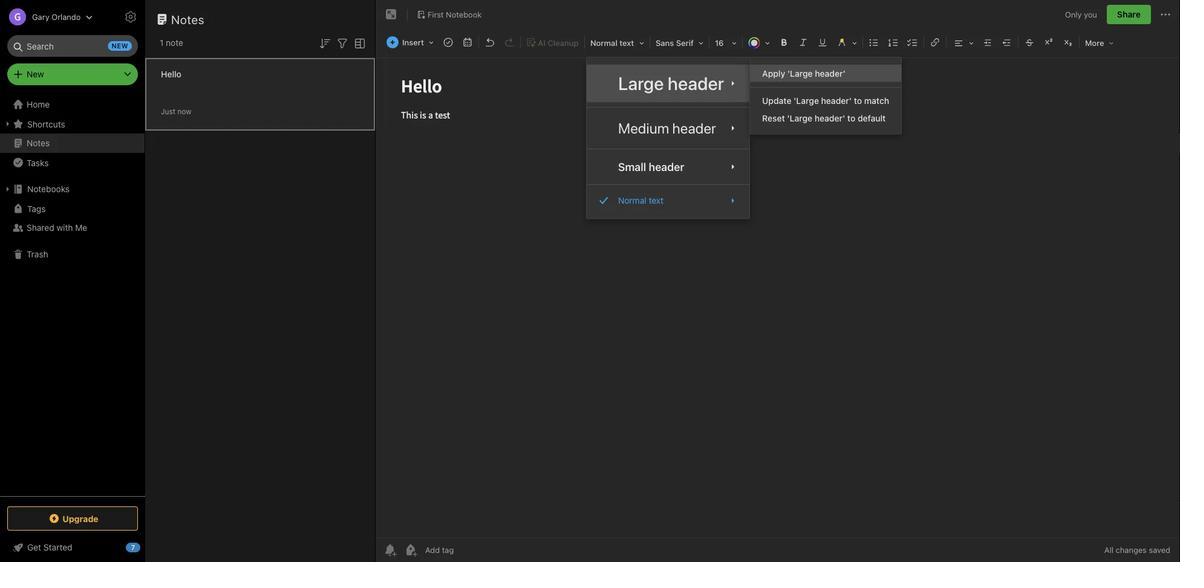 Task type: vqa. For each thing, say whether or not it's contained in the screenshot.
Note Window ELEMENT
yes



Task type: describe. For each thing, give the bounding box(es) containing it.
reset
[[762, 113, 785, 123]]

large header link
[[587, 65, 750, 102]]

header for large header
[[668, 73, 724, 94]]

saved
[[1149, 546, 1171, 555]]

header for small header
[[649, 160, 684, 173]]

gary
[[32, 12, 49, 21]]

normal inside the "heading level" field
[[590, 38, 618, 47]]

add a reminder image
[[383, 543, 398, 558]]

header for medium header
[[673, 120, 716, 137]]

View options field
[[350, 35, 367, 51]]

superscript image
[[1041, 34, 1058, 51]]

strikethrough image
[[1021, 34, 1038, 51]]

notes link
[[0, 134, 145, 153]]

Font size field
[[711, 34, 741, 51]]

large
[[618, 73, 664, 94]]

16
[[715, 38, 724, 47]]

Font color field
[[744, 34, 774, 51]]

apply 'large header' link
[[750, 65, 902, 82]]

medium header
[[618, 120, 716, 137]]

started
[[43, 543, 72, 553]]

sans
[[656, 38, 674, 47]]

indent image
[[980, 34, 996, 51]]

Font family field
[[652, 34, 708, 51]]

normal text inside the "heading level" field
[[590, 38, 634, 47]]

hello
[[161, 69, 181, 79]]

add filters image
[[335, 36, 350, 51]]

upgrade
[[62, 514, 98, 524]]

shortcuts button
[[0, 114, 145, 134]]

italic image
[[795, 34, 812, 51]]

More field
[[1081, 34, 1118, 51]]

bold image
[[776, 34, 793, 51]]

orlando
[[52, 12, 81, 21]]

0 vertical spatial notes
[[171, 12, 205, 26]]

Account field
[[0, 5, 93, 29]]

just now
[[161, 107, 192, 116]]

more actions image
[[1159, 7, 1173, 22]]

Note Editor text field
[[376, 58, 1180, 538]]

with
[[57, 223, 73, 233]]

trash
[[27, 250, 48, 260]]

first notebook
[[428, 10, 482, 19]]

you
[[1084, 10, 1097, 19]]

insert
[[402, 38, 424, 47]]

to for match
[[854, 96, 862, 106]]

me
[[75, 223, 87, 233]]

tree containing home
[[0, 95, 145, 496]]

[object Object] field
[[587, 154, 750, 180]]

home
[[27, 100, 50, 110]]

share button
[[1107, 5, 1151, 24]]

medium header link
[[587, 113, 750, 144]]

7
[[131, 544, 135, 552]]

shortcuts
[[27, 119, 65, 129]]

to for default
[[848, 113, 856, 123]]

'large for update
[[794, 96, 819, 106]]

task image
[[440, 34, 457, 51]]

changes
[[1116, 546, 1147, 555]]

underline image
[[814, 34, 831, 51]]

click to collapse image
[[141, 540, 150, 555]]

update 'large header' to match
[[762, 96, 889, 106]]

update
[[762, 96, 792, 106]]

upgrade button
[[7, 507, 138, 531]]

normal inside [object object] field
[[618, 196, 647, 206]]

dropdown list menu containing large header
[[587, 65, 750, 212]]

Alignment field
[[948, 34, 978, 51]]

share
[[1117, 9, 1141, 19]]

reset 'large header' to default link
[[750, 110, 902, 127]]

gary orlando
[[32, 12, 81, 21]]

first notebook button
[[413, 6, 486, 23]]

'large for apply
[[788, 68, 813, 78]]

large header
[[618, 73, 724, 94]]

shared
[[27, 223, 54, 233]]

notebook
[[446, 10, 482, 19]]

header' inside menu item
[[815, 68, 846, 78]]

text inside the "heading level" field
[[620, 38, 634, 47]]

tags
[[27, 204, 46, 214]]

[object Object] field
[[587, 65, 750, 102]]

expand notebooks image
[[3, 185, 13, 194]]

outdent image
[[999, 34, 1016, 51]]

add tag image
[[404, 543, 418, 558]]

all
[[1105, 546, 1114, 555]]

dropdown list menu containing apply 'large header'
[[750, 65, 902, 127]]

Highlight field
[[832, 34, 862, 51]]



Task type: locate. For each thing, give the bounding box(es) containing it.
to left match
[[854, 96, 862, 106]]

notebooks link
[[0, 180, 145, 199]]

[object Object] field
[[587, 190, 750, 212]]

calendar event image
[[459, 34, 476, 51]]

Insert field
[[384, 34, 438, 51]]

text inside normal text link
[[649, 196, 664, 206]]

shared with me link
[[0, 218, 145, 238]]

bulleted list image
[[866, 34, 883, 51]]

2 dropdown list menu from the left
[[750, 65, 902, 127]]

'large
[[788, 68, 813, 78], [794, 96, 819, 106], [787, 113, 813, 123]]

'large right reset at the right top of the page
[[787, 113, 813, 123]]

1 vertical spatial header
[[673, 120, 716, 137]]

serif
[[676, 38, 694, 47]]

normal
[[590, 38, 618, 47], [618, 196, 647, 206]]

'large for reset
[[787, 113, 813, 123]]

header inside large header link
[[668, 73, 724, 94]]

note window element
[[376, 0, 1180, 563]]

0 vertical spatial header'
[[815, 68, 846, 78]]

new search field
[[16, 35, 132, 57]]

Add tag field
[[424, 545, 515, 556]]

notes inside 'link'
[[27, 138, 50, 148]]

notes up tasks on the top of page
[[27, 138, 50, 148]]

settings image
[[123, 10, 138, 24]]

'large right the apply
[[788, 68, 813, 78]]

0 horizontal spatial notes
[[27, 138, 50, 148]]

home link
[[0, 95, 145, 114]]

apply
[[762, 68, 785, 78]]

small header link
[[587, 154, 750, 180]]

1 horizontal spatial notes
[[171, 12, 205, 26]]

numbered list image
[[885, 34, 902, 51]]

all changes saved
[[1105, 546, 1171, 555]]

checklist image
[[904, 34, 921, 51]]

header' up the reset 'large header' to default link
[[821, 96, 852, 106]]

update 'large header' to match link
[[750, 92, 902, 110]]

header down serif
[[668, 73, 724, 94]]

'large inside "apply 'large header'" link
[[788, 68, 813, 78]]

1 vertical spatial notes
[[27, 138, 50, 148]]

text left sans
[[620, 38, 634, 47]]

notes up note
[[171, 12, 205, 26]]

apply 'large header'
[[762, 68, 846, 78]]

get started
[[27, 543, 72, 553]]

0 vertical spatial normal
[[590, 38, 618, 47]]

1 dropdown list menu from the left
[[587, 65, 750, 212]]

'large up reset 'large header' to default
[[794, 96, 819, 106]]

1 note
[[160, 38, 183, 48]]

header inside the small header link
[[649, 160, 684, 173]]

default
[[858, 113, 886, 123]]

1 horizontal spatial normal
[[618, 196, 647, 206]]

Search text field
[[16, 35, 129, 57]]

1 horizontal spatial dropdown list menu
[[750, 65, 902, 127]]

Help and Learning task checklist field
[[0, 538, 145, 558]]

header up small header field
[[673, 120, 716, 137]]

match
[[864, 96, 889, 106]]

text
[[620, 38, 634, 47], [649, 196, 664, 206]]

shared with me
[[27, 223, 87, 233]]

dropdown list menu
[[587, 65, 750, 212], [750, 65, 902, 127]]

0 vertical spatial normal text
[[590, 38, 634, 47]]

header' for match
[[821, 96, 852, 106]]

insert link image
[[927, 34, 944, 51]]

0 horizontal spatial normal
[[590, 38, 618, 47]]

More actions field
[[1159, 5, 1173, 24]]

0 vertical spatial text
[[620, 38, 634, 47]]

only
[[1065, 10, 1082, 19]]

normal text up large
[[590, 38, 634, 47]]

header' up update 'large header' to match link
[[815, 68, 846, 78]]

Sort options field
[[318, 35, 332, 51]]

note
[[166, 38, 183, 48]]

apply 'large header' menu item
[[750, 65, 902, 82]]

medium
[[618, 120, 669, 137]]

Heading level field
[[586, 34, 649, 51]]

large header menu item
[[587, 65, 750, 102]]

Add filters field
[[335, 35, 350, 51]]

new
[[112, 42, 128, 50]]

2 vertical spatial header
[[649, 160, 684, 173]]

more
[[1085, 38, 1105, 47]]

2 vertical spatial header'
[[815, 113, 845, 123]]

1
[[160, 38, 164, 48]]

trash link
[[0, 245, 145, 264]]

only you
[[1065, 10, 1097, 19]]

0 horizontal spatial dropdown list menu
[[587, 65, 750, 212]]

'large inside update 'large header' to match link
[[794, 96, 819, 106]]

1 horizontal spatial text
[[649, 196, 664, 206]]

0 horizontal spatial text
[[620, 38, 634, 47]]

sans serif
[[656, 38, 694, 47]]

reset 'large header' to default
[[762, 113, 886, 123]]

expand note image
[[384, 7, 399, 22]]

'large inside the reset 'large header' to default link
[[787, 113, 813, 123]]

0 vertical spatial to
[[854, 96, 862, 106]]

tasks button
[[0, 153, 145, 172]]

normal text down small
[[618, 196, 664, 206]]

first
[[428, 10, 444, 19]]

new button
[[7, 64, 138, 85]]

tags button
[[0, 199, 145, 218]]

notes
[[171, 12, 205, 26], [27, 138, 50, 148]]

get
[[27, 543, 41, 553]]

1 vertical spatial normal text
[[618, 196, 664, 206]]

new
[[27, 69, 44, 79]]

1 vertical spatial 'large
[[794, 96, 819, 106]]

normal text link
[[587, 190, 750, 212]]

now
[[178, 107, 192, 116]]

notebooks
[[27, 184, 70, 194]]

small header
[[618, 160, 684, 173]]

1 vertical spatial header'
[[821, 96, 852, 106]]

to left default
[[848, 113, 856, 123]]

[object Object] field
[[587, 113, 750, 144]]

header inside medium header link
[[673, 120, 716, 137]]

0 vertical spatial 'large
[[788, 68, 813, 78]]

1 vertical spatial text
[[649, 196, 664, 206]]

tree
[[0, 95, 145, 496]]

header' down "update 'large header' to match"
[[815, 113, 845, 123]]

header up normal text link
[[649, 160, 684, 173]]

0 vertical spatial header
[[668, 73, 724, 94]]

tasks
[[27, 158, 49, 168]]

normal text inside normal text link
[[618, 196, 664, 206]]

subscript image
[[1060, 34, 1077, 51]]

header'
[[815, 68, 846, 78], [821, 96, 852, 106], [815, 113, 845, 123]]

normal text
[[590, 38, 634, 47], [618, 196, 664, 206]]

text down small header
[[649, 196, 664, 206]]

just
[[161, 107, 175, 116]]

1 vertical spatial normal
[[618, 196, 647, 206]]

header' for default
[[815, 113, 845, 123]]

1 vertical spatial to
[[848, 113, 856, 123]]

2 vertical spatial 'large
[[787, 113, 813, 123]]

to
[[854, 96, 862, 106], [848, 113, 856, 123]]

undo image
[[482, 34, 499, 51]]

header
[[668, 73, 724, 94], [673, 120, 716, 137], [649, 160, 684, 173]]

small
[[618, 160, 646, 173]]



